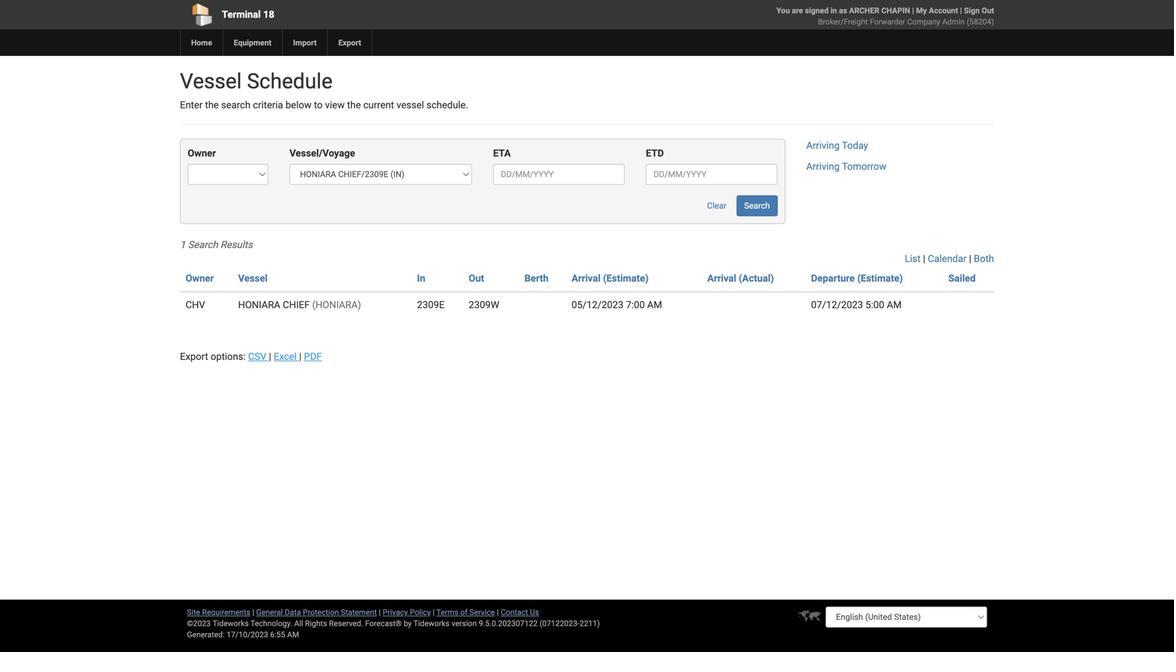 Task type: describe. For each thing, give the bounding box(es) containing it.
18
[[263, 9, 274, 20]]

2309w
[[469, 299, 499, 311]]

vessel/voyage
[[290, 147, 355, 159]]

vessel link
[[238, 273, 268, 284]]

honiara
[[238, 299, 280, 311]]

policy
[[410, 608, 431, 617]]

clear button
[[699, 195, 734, 216]]

options:
[[211, 351, 246, 362]]

| up the 9.5.0.202307122
[[497, 608, 499, 617]]

protection
[[303, 608, 339, 617]]

technology.
[[251, 619, 292, 628]]

(actual)
[[739, 273, 774, 284]]

data
[[285, 608, 301, 617]]

(honiara)
[[312, 299, 361, 311]]

5:00
[[866, 299, 884, 311]]

admin
[[942, 17, 965, 26]]

requirements
[[202, 608, 250, 617]]

chief
[[283, 299, 310, 311]]

berth
[[525, 273, 549, 284]]

csv
[[248, 351, 266, 362]]

home
[[191, 38, 212, 47]]

vessel
[[397, 99, 424, 111]]

arriving tomorrow
[[806, 161, 887, 172]]

ETA text field
[[493, 164, 625, 185]]

arriving tomorrow link
[[806, 161, 887, 172]]

are
[[792, 6, 803, 15]]

out inside "you are signed in as archer chapin | my account | sign out broker/freight forwarder company admin (58204)"
[[982, 6, 994, 15]]

7:00
[[626, 299, 645, 311]]

signed
[[805, 6, 829, 15]]

rights
[[305, 619, 327, 628]]

by
[[404, 619, 412, 628]]

you
[[777, 6, 790, 15]]

| left pdf
[[299, 351, 302, 362]]

6:55
[[270, 630, 285, 639]]

terminal 18
[[222, 9, 274, 20]]

berth link
[[525, 273, 549, 284]]

| left my at the top
[[912, 6, 914, 15]]

privacy
[[383, 608, 408, 617]]

| up tideworks
[[433, 608, 435, 617]]

honiara chief (honiara)
[[238, 299, 361, 311]]

schedule.
[[427, 99, 468, 111]]

chv
[[186, 299, 205, 311]]

current
[[363, 99, 394, 111]]

my
[[916, 6, 927, 15]]

9.5.0.202307122
[[479, 619, 538, 628]]

arriving for arriving tomorrow
[[806, 161, 840, 172]]

arrival (estimate) link
[[572, 273, 649, 284]]

version
[[452, 619, 477, 628]]

05/12/2023
[[572, 299, 624, 311]]

company
[[907, 17, 940, 26]]

arrival for arrival (actual)
[[707, 273, 736, 284]]

view
[[325, 99, 345, 111]]

privacy policy link
[[383, 608, 431, 617]]

eta
[[493, 147, 511, 159]]

departure (estimate) link
[[811, 273, 903, 284]]

1 vertical spatial owner
[[186, 273, 214, 284]]

2309e
[[417, 299, 445, 311]]

terms of service link
[[437, 608, 495, 617]]

pdf link
[[304, 351, 322, 362]]

my account link
[[916, 6, 958, 15]]

both link
[[974, 253, 994, 264]]

arriving for arriving today
[[806, 140, 840, 151]]

arrival for arrival (estimate)
[[572, 273, 601, 284]]

departure (estimate)
[[811, 273, 903, 284]]

general
[[256, 608, 283, 617]]

results
[[220, 239, 253, 250]]

| up forecast®
[[379, 608, 381, 617]]

search inside search button
[[744, 201, 770, 211]]

pdf
[[304, 351, 322, 362]]

2 the from the left
[[347, 99, 361, 111]]

export for export options: csv | excel | pdf
[[180, 351, 208, 362]]

am inside site requirements | general data protection statement | privacy policy | terms of service | contact us ©2023 tideworks technology. all rights reserved. forecast® by tideworks version 9.5.0.202307122 (07122023-2211) generated: 17/10/2023 6:55 am
[[287, 630, 299, 639]]

arrival (actual)
[[707, 273, 774, 284]]

chapin
[[881, 6, 910, 15]]

search button
[[737, 195, 778, 216]]

schedule
[[247, 69, 333, 94]]

equipment link
[[223, 29, 282, 56]]

export for export
[[338, 38, 361, 47]]

contact us link
[[501, 608, 539, 617]]

07/12/2023 5:00 am
[[811, 299, 902, 311]]

2211)
[[580, 619, 600, 628]]



Task type: locate. For each thing, give the bounding box(es) containing it.
vessel for vessel
[[238, 273, 268, 284]]

0 horizontal spatial (estimate)
[[603, 273, 649, 284]]

0 horizontal spatial the
[[205, 99, 219, 111]]

am for 05/12/2023 7:00 am
[[647, 299, 662, 311]]

0 vertical spatial vessel
[[180, 69, 242, 94]]

07/12/2023
[[811, 299, 863, 311]]

search right clear
[[744, 201, 770, 211]]

import link
[[282, 29, 327, 56]]

am right 5:00
[[887, 299, 902, 311]]

vessel up honiara
[[238, 273, 268, 284]]

contact
[[501, 608, 528, 617]]

out link
[[469, 273, 484, 284]]

in
[[831, 6, 837, 15]]

all
[[294, 619, 303, 628]]

1 horizontal spatial the
[[347, 99, 361, 111]]

calendar link
[[928, 253, 967, 264]]

sign out link
[[964, 6, 994, 15]]

| left general
[[252, 608, 254, 617]]

0 horizontal spatial export
[[180, 351, 208, 362]]

1 vertical spatial arriving
[[806, 161, 840, 172]]

am right 7:00 in the right of the page
[[647, 299, 662, 311]]

| left the both link
[[969, 253, 972, 264]]

arriving
[[806, 140, 840, 151], [806, 161, 840, 172]]

arriving today
[[806, 140, 868, 151]]

0 vertical spatial search
[[744, 201, 770, 211]]

|
[[912, 6, 914, 15], [960, 6, 962, 15], [923, 253, 926, 264], [969, 253, 972, 264], [269, 351, 271, 362], [299, 351, 302, 362], [252, 608, 254, 617], [379, 608, 381, 617], [433, 608, 435, 617], [497, 608, 499, 617]]

(estimate) up 5:00
[[857, 273, 903, 284]]

| right the csv
[[269, 351, 271, 362]]

calendar
[[928, 253, 967, 264]]

search
[[221, 99, 251, 111]]

sailed link
[[949, 273, 976, 284]]

1 vertical spatial vessel
[[238, 273, 268, 284]]

general data protection statement link
[[256, 608, 377, 617]]

0 vertical spatial owner
[[188, 147, 216, 159]]

vessel inside vessel schedule enter the search criteria below to view the current vessel schedule.
[[180, 69, 242, 94]]

arrival (estimate)
[[572, 273, 649, 284]]

site requirements link
[[187, 608, 250, 617]]

search inside 1 search results list | calendar | both
[[188, 239, 218, 250]]

terminal 18 link
[[180, 0, 507, 29]]

0 vertical spatial export
[[338, 38, 361, 47]]

import
[[293, 38, 317, 47]]

tomorrow
[[842, 161, 887, 172]]

the right the enter
[[205, 99, 219, 111]]

service
[[470, 608, 495, 617]]

0 horizontal spatial arrival
[[572, 273, 601, 284]]

17/10/2023
[[227, 630, 268, 639]]

out up 2309w
[[469, 273, 484, 284]]

| right list in the top right of the page
[[923, 253, 926, 264]]

owner
[[188, 147, 216, 159], [186, 273, 214, 284]]

0 vertical spatial out
[[982, 6, 994, 15]]

1 horizontal spatial out
[[982, 6, 994, 15]]

excel link
[[274, 351, 299, 362]]

as
[[839, 6, 847, 15]]

arrival (actual) link
[[707, 273, 774, 284]]

list
[[905, 253, 921, 264]]

enter
[[180, 99, 203, 111]]

1 search results list | calendar | both
[[180, 239, 994, 264]]

0 vertical spatial arriving
[[806, 140, 840, 151]]

owner down the enter
[[188, 147, 216, 159]]

search
[[744, 201, 770, 211], [188, 239, 218, 250]]

of
[[460, 608, 468, 617]]

export left options:
[[180, 351, 208, 362]]

1 vertical spatial export
[[180, 351, 208, 362]]

in link
[[417, 273, 425, 284]]

1 (estimate) from the left
[[603, 273, 649, 284]]

arriving down the arriving today
[[806, 161, 840, 172]]

out up (58204)
[[982, 6, 994, 15]]

(estimate) for arrival (estimate)
[[603, 273, 649, 284]]

search right 1
[[188, 239, 218, 250]]

1 arrival from the left
[[572, 273, 601, 284]]

©2023 tideworks
[[187, 619, 249, 628]]

2 arrival from the left
[[707, 273, 736, 284]]

etd
[[646, 147, 664, 159]]

(07122023-
[[540, 619, 580, 628]]

statement
[[341, 608, 377, 617]]

tideworks
[[414, 619, 450, 628]]

you are signed in as archer chapin | my account | sign out broker/freight forwarder company admin (58204)
[[777, 6, 994, 26]]

1 the from the left
[[205, 99, 219, 111]]

out
[[982, 6, 994, 15], [469, 273, 484, 284]]

am
[[647, 299, 662, 311], [887, 299, 902, 311], [287, 630, 299, 639]]

departure
[[811, 273, 855, 284]]

ETD text field
[[646, 164, 778, 185]]

2 (estimate) from the left
[[857, 273, 903, 284]]

(estimate) up 05/12/2023 7:00 am
[[603, 273, 649, 284]]

excel
[[274, 351, 297, 362]]

arrival left (actual)
[[707, 273, 736, 284]]

2 arriving from the top
[[806, 161, 840, 172]]

vessel for vessel schedule enter the search criteria below to view the current vessel schedule.
[[180, 69, 242, 94]]

generated:
[[187, 630, 225, 639]]

terminal
[[222, 9, 261, 20]]

in
[[417, 273, 425, 284]]

export down terminal 18 link
[[338, 38, 361, 47]]

below
[[286, 99, 312, 111]]

owner link
[[186, 273, 214, 284]]

export
[[338, 38, 361, 47], [180, 351, 208, 362]]

0 horizontal spatial out
[[469, 273, 484, 284]]

export options: csv | excel | pdf
[[180, 351, 322, 362]]

sign
[[964, 6, 980, 15]]

0 horizontal spatial am
[[287, 630, 299, 639]]

site requirements | general data protection statement | privacy policy | terms of service | contact us ©2023 tideworks technology. all rights reserved. forecast® by tideworks version 9.5.0.202307122 (07122023-2211) generated: 17/10/2023 6:55 am
[[187, 608, 600, 639]]

1
[[180, 239, 185, 250]]

1 vertical spatial out
[[469, 273, 484, 284]]

arrival
[[572, 273, 601, 284], [707, 273, 736, 284]]

1 horizontal spatial am
[[647, 299, 662, 311]]

1 horizontal spatial (estimate)
[[857, 273, 903, 284]]

am for 07/12/2023 5:00 am
[[887, 299, 902, 311]]

owner up chv on the left top of the page
[[186, 273, 214, 284]]

clear
[[707, 201, 726, 211]]

1 horizontal spatial arrival
[[707, 273, 736, 284]]

sailed
[[949, 273, 976, 284]]

vessel schedule enter the search criteria below to view the current vessel schedule.
[[180, 69, 468, 111]]

export link
[[327, 29, 372, 56]]

0 horizontal spatial search
[[188, 239, 218, 250]]

1 vertical spatial search
[[188, 239, 218, 250]]

reserved.
[[329, 619, 363, 628]]

vessel up the enter
[[180, 69, 242, 94]]

arriving today link
[[806, 140, 868, 151]]

forwarder
[[870, 17, 905, 26]]

(estimate) for departure (estimate)
[[857, 273, 903, 284]]

1 horizontal spatial export
[[338, 38, 361, 47]]

home link
[[180, 29, 223, 56]]

1 horizontal spatial search
[[744, 201, 770, 211]]

account
[[929, 6, 958, 15]]

arriving up arriving tomorrow link at the top of page
[[806, 140, 840, 151]]

archer
[[849, 6, 880, 15]]

1 arriving from the top
[[806, 140, 840, 151]]

2 horizontal spatial am
[[887, 299, 902, 311]]

today
[[842, 140, 868, 151]]

| left the sign
[[960, 6, 962, 15]]

list link
[[905, 253, 921, 264]]

am down all on the bottom of the page
[[287, 630, 299, 639]]

the right view
[[347, 99, 361, 111]]

arrival down 1 search results list | calendar | both
[[572, 273, 601, 284]]

05/12/2023 7:00 am
[[572, 299, 662, 311]]



Task type: vqa. For each thing, say whether or not it's contained in the screenshot.
Arriving
yes



